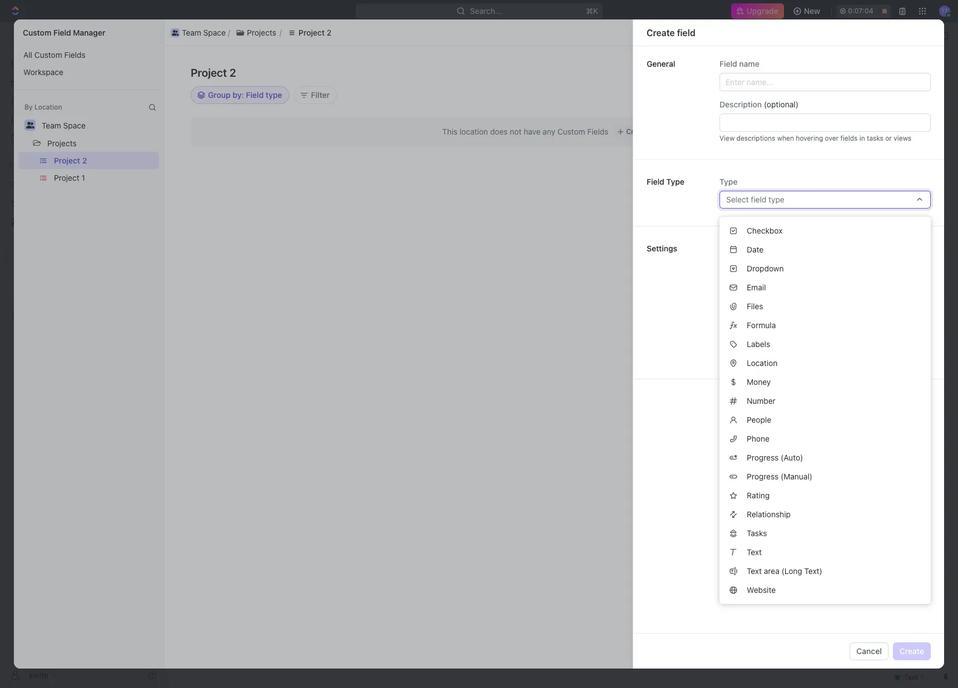 Task type: vqa. For each thing, say whether or not it's contained in the screenshot.
custom in button
yes



Task type: describe. For each thing, give the bounding box(es) containing it.
created this task
[[691, 106, 746, 114]]

rating button
[[724, 486, 927, 505]]

or for when
[[886, 134, 893, 142]]

tag
[[715, 293, 725, 301]]

or for guests
[[833, 343, 840, 352]]

2 17 mins from the top
[[851, 213, 874, 221]]

create for new
[[852, 68, 877, 77]]

3 changed status from from the top
[[691, 186, 760, 194]]

sidebar navigation
[[0, 22, 166, 688]]

to inside to complete
[[806, 186, 812, 194]]

locations
[[787, 265, 815, 274]]

field left you
[[647, 177, 665, 186]]

people
[[747, 415, 772, 425]]

1 horizontal spatial project 2 link
[[293, 29, 343, 42]]

list containing project 2
[[14, 152, 164, 186]]

0:07:04
[[849, 7, 874, 15]]

team space inside tree
[[27, 216, 71, 226]]

be inside the required in tasks required custom fields must be filled out when creating tasks in all the locations where the custom field is used in your workspace.
[[834, 256, 842, 264]]

space inside list
[[203, 28, 226, 37]]

required in tasks required custom fields must be filled out when creating tasks in all the locations where the custom field is used in your workspace.
[[740, 244, 923, 283]]

7 status from the top
[[722, 275, 742, 283]]

(manual)
[[781, 472, 813, 481]]

all custom fields
[[23, 50, 86, 60]]

project 1 button
[[49, 169, 159, 186]]

0 horizontal spatial field
[[677, 28, 696, 38]]

6 status from the top
[[722, 248, 742, 257]]

create new field button
[[845, 64, 919, 82]]

must
[[817, 256, 832, 264]]

to up dropdown on the top right
[[769, 230, 776, 239]]

even
[[740, 314, 755, 322]]

subtasks button
[[148, 484, 195, 504]]

in left all on the top of page
[[759, 265, 764, 274]]

to down type text field
[[801, 213, 809, 221]]

search...
[[470, 6, 502, 16]]

user group image inside team space tree
[[11, 218, 20, 225]]

to up checkbox button
[[818, 213, 825, 221]]

create one
[[627, 127, 662, 136]]

workspace. inside visible to guests custom fields can be hidden or shown to guests in your workspace.
[[740, 353, 777, 361]]

add for add existing field
[[771, 68, 786, 77]]

1 horizontal spatial projects link
[[240, 29, 286, 42]]

view,
[[910, 304, 926, 313]]

over
[[826, 134, 839, 142]]

custom inside visible to guests custom fields can be hidden or shown to guests in your workspace.
[[740, 343, 764, 352]]

workspace. inside the required in tasks required custom fields must be filled out when creating tasks in all the locations where the custom field is used in your workspace.
[[756, 275, 793, 283]]

labels button
[[724, 335, 927, 354]]

0 horizontal spatial projects button
[[42, 134, 82, 152]]

hide button
[[573, 128, 597, 141]]

fields inside the required in tasks required custom fields must be filled out when creating tasks in all the locations where the custom field is used in your workspace.
[[796, 256, 815, 264]]

1 horizontal spatial team space button
[[169, 26, 228, 39]]

add for add description
[[125, 449, 140, 458]]

2 horizontal spatial /
[[289, 31, 291, 40]]

have
[[524, 127, 541, 136]]

descriptions
[[737, 134, 776, 142]]

formula
[[747, 321, 776, 330]]

tasks button
[[724, 524, 927, 543]]

in down checkbox
[[774, 244, 781, 253]]

will
[[810, 304, 820, 313]]

team space inside list
[[182, 28, 226, 37]]

views
[[894, 134, 912, 142]]

7 changed from the top
[[693, 275, 720, 283]]

workspace
[[23, 67, 63, 77]]

number
[[747, 396, 776, 406]]

not
[[510, 127, 522, 136]]

progress (manual)
[[747, 472, 813, 481]]

settings
[[647, 244, 678, 253]]

0 horizontal spatial location
[[35, 103, 62, 111]]

location inside button
[[747, 358, 778, 368]]

does
[[490, 127, 508, 136]]

progress (manual) button
[[724, 467, 927, 486]]

create new field
[[852, 68, 912, 77]]

text for text area (long text)
[[747, 566, 762, 576]]

website
[[747, 585, 776, 595]]

subtasks
[[152, 489, 190, 499]]

Edit task name text field
[[103, 323, 582, 344]]

18 for task
[[850, 106, 858, 114]]

assignees button
[[450, 128, 502, 141]]

share
[[789, 42, 810, 51]]

email
[[747, 283, 767, 292]]

team inside team space tree
[[27, 216, 46, 226]]

text button
[[724, 543, 927, 562]]

task sidebar content section
[[657, 61, 891, 661]]

added for tag
[[693, 293, 713, 301]]

you
[[680, 186, 691, 194]]

add description button
[[107, 445, 578, 462]]

create inside create button
[[900, 646, 925, 656]]

in right fields
[[860, 134, 866, 142]]

cancel button
[[850, 642, 889, 660]]

0 horizontal spatial guests
[[775, 331, 799, 341]]

1 the from the left
[[775, 265, 785, 274]]

3 changed from the top
[[693, 186, 720, 194]]

1
[[82, 173, 85, 183]]

text for text
[[747, 548, 762, 557]]

2 status from the top
[[722, 168, 742, 176]]

user group image
[[177, 33, 184, 38]]

field down created
[[720, 59, 738, 68]]

upgrade
[[747, 6, 779, 16]]

favorites button
[[4, 159, 43, 172]]

created
[[720, 42, 745, 51]]

1 vertical spatial to do
[[816, 213, 836, 221]]

search button
[[768, 100, 811, 115]]

3 18 mins from the top
[[850, 141, 874, 150]]

space inside tree
[[48, 216, 71, 226]]

added for watcher:
[[708, 141, 728, 150]]

2 from from the top
[[744, 168, 758, 176]]

1 17 mins from the top
[[851, 186, 874, 194]]

add existing field
[[771, 68, 835, 77]]

search
[[782, 103, 808, 112]]

empty.
[[763, 314, 784, 322]]

share button
[[782, 38, 817, 56]]

fields inside button
[[64, 50, 86, 60]]

0 horizontal spatial do
[[778, 230, 787, 239]]

any
[[543, 127, 556, 136]]

displayed
[[855, 304, 885, 313]]

is
[[894, 265, 899, 274]]

dashboards link
[[4, 111, 161, 129]]

6 changed from the top
[[693, 248, 720, 257]]

5 changed status from from the top
[[691, 230, 760, 239]]

out
[[861, 256, 871, 264]]

1 horizontal spatial /
[[236, 31, 238, 40]]

custom down out
[[850, 265, 875, 274]]

project 2 inside project 2 link
[[307, 31, 340, 40]]

new
[[879, 68, 894, 77]]

task inside pinned pinned custom fields will always be displayed in task view, even if empty.
[[894, 304, 909, 313]]

1 vertical spatial 17
[[851, 186, 858, 194]]

used
[[901, 265, 916, 274]]

rating
[[747, 491, 770, 500]]

add task button
[[872, 67, 919, 85]]

3 18 from the top
[[850, 141, 858, 150]]

0 vertical spatial to do
[[784, 124, 804, 132]]

relationship button
[[724, 505, 927, 524]]

1 horizontal spatial team space link
[[173, 29, 234, 42]]

in right used
[[918, 265, 923, 274]]

2 changed from the top
[[693, 168, 720, 176]]

team space link inside tree
[[27, 213, 159, 230]]

0 horizontal spatial /
[[185, 42, 188, 51]]

this
[[719, 106, 731, 114]]

view descriptions when hovering over fields in tasks or views
[[720, 134, 912, 142]]

board link
[[205, 100, 229, 115]]

7 from from the top
[[744, 275, 758, 283]]

fields left create one button
[[588, 127, 609, 136]]

custom inside button
[[34, 50, 62, 60]]

location
[[460, 127, 488, 136]]

in inside visible to guests custom fields can be hidden or shown to guests in your workspace.
[[895, 343, 900, 352]]

people button
[[724, 411, 927, 430]]

add task
[[878, 71, 912, 81]]

task
[[732, 106, 746, 114]]

project inside button
[[54, 173, 79, 183]]

4 status from the top
[[722, 213, 742, 221]]

website button
[[724, 581, 927, 600]]

field up all custom fields
[[53, 28, 71, 37]]

1 changed status from from the top
[[691, 124, 760, 132]]

creating
[[892, 256, 918, 264]]

list containing team space
[[169, 26, 923, 39]]

field for create new field
[[896, 68, 912, 77]]

0 vertical spatial do
[[795, 124, 804, 132]]

progress (auto)
[[747, 453, 804, 462]]

new button
[[789, 2, 828, 20]]

money button
[[724, 373, 927, 392]]

1 vertical spatial team space button
[[37, 116, 91, 134]]



Task type: locate. For each thing, give the bounding box(es) containing it.
fields up workspace button
[[64, 50, 86, 60]]

team space tree
[[4, 194, 161, 344]]

when
[[778, 134, 795, 142], [873, 256, 890, 264]]

3 status from the top
[[722, 186, 742, 194]]

1 vertical spatial complete
[[767, 213, 801, 221]]

to up descriptions
[[769, 124, 777, 132]]

inbox
[[27, 77, 46, 86]]

added left the watcher:
[[708, 141, 728, 150]]

user group image up projects / project 2
[[172, 30, 179, 35]]

4 from from the top
[[744, 213, 758, 221]]

location up dashboards
[[35, 103, 62, 111]]

1 horizontal spatial add
[[771, 68, 786, 77]]

1 text from the top
[[747, 548, 762, 557]]

0 vertical spatial project 2 button
[[282, 26, 337, 39]]

field
[[677, 28, 696, 38], [819, 68, 835, 77], [896, 68, 912, 77]]

1 vertical spatial added
[[693, 293, 713, 301]]

5 from from the top
[[744, 230, 758, 239]]

do up hovering at the right of page
[[795, 124, 804, 132]]

1 required from the top
[[740, 244, 772, 253]]

status
[[722, 124, 742, 132], [722, 168, 742, 176], [722, 186, 742, 194], [722, 213, 742, 221], [722, 230, 742, 239], [722, 248, 742, 257], [722, 275, 742, 283]]

0 vertical spatial when
[[778, 134, 795, 142]]

None text field
[[720, 114, 931, 132]]

2 type from the left
[[720, 177, 738, 186]]

type
[[667, 177, 685, 186], [720, 177, 738, 186]]

can
[[787, 343, 798, 352]]

2 horizontal spatial be
[[845, 304, 853, 313]]

custom up all on the top of page
[[770, 256, 794, 264]]

progress up 'rating' at bottom
[[747, 472, 779, 481]]

projects / project 2
[[152, 42, 224, 51]]

changed
[[693, 124, 720, 132], [693, 168, 720, 176], [693, 186, 720, 194], [693, 213, 720, 221], [693, 230, 720, 239], [693, 248, 720, 257], [693, 275, 720, 283]]

projects link
[[240, 29, 286, 42], [152, 42, 181, 51]]

1 horizontal spatial do
[[795, 124, 804, 132]]

files
[[747, 302, 764, 311]]

create for one
[[627, 127, 648, 136]]

0 horizontal spatial projects link
[[152, 42, 181, 51]]

general
[[647, 59, 676, 68]]

projects inside list
[[247, 28, 276, 37]]

field left is
[[877, 265, 892, 274]]

5 changed from the top
[[693, 230, 720, 239]]

from up dropdown on the top right
[[744, 248, 758, 257]]

from up the date
[[744, 230, 758, 239]]

complete up added tag power
[[686, 257, 719, 265]]

spaces
[[9, 180, 32, 189]]

1 horizontal spatial when
[[873, 256, 890, 264]]

7 changed status from from the top
[[691, 275, 760, 283]]

when right out
[[873, 256, 890, 264]]

to do up eloisefrancis23@gmail. at top
[[784, 124, 804, 132]]

your up power
[[740, 275, 754, 283]]

1 vertical spatial team space link
[[27, 213, 159, 230]]

list
[[169, 26, 923, 39], [14, 46, 164, 81], [14, 152, 164, 186]]

create for field
[[647, 28, 675, 38]]

2 18 mins from the top
[[850, 124, 874, 132]]

in right displayed
[[887, 304, 892, 313]]

team space link
[[173, 29, 234, 42], [27, 213, 159, 230]]

create field
[[647, 28, 696, 38]]

fields
[[64, 50, 86, 60], [588, 127, 609, 136], [796, 256, 815, 264], [790, 304, 808, 313], [766, 343, 785, 352]]

be inside pinned pinned custom fields will always be displayed in task view, even if empty.
[[845, 304, 853, 313]]

1 vertical spatial required
[[740, 256, 768, 264]]

location button
[[724, 354, 927, 373]]

type button
[[720, 177, 931, 209]]

text left area
[[747, 566, 762, 576]]

area
[[764, 566, 780, 576]]

1 changed from the top
[[693, 124, 720, 132]]

custom up empty.
[[764, 304, 788, 313]]

in inside task sidebar content section
[[769, 186, 774, 194]]

1 vertical spatial do
[[827, 213, 836, 221]]

0 horizontal spatial user group image
[[11, 218, 20, 225]]

1 vertical spatial user group image
[[11, 218, 20, 225]]

complete down you
[[688, 195, 719, 203]]

list
[[250, 103, 263, 112]]

project 2 button
[[282, 26, 337, 39], [49, 152, 159, 169]]

when inside the required in tasks required custom fields must be filled out when creating tasks in all the locations where the custom field is used in your workspace.
[[873, 256, 890, 264]]

task inside button
[[895, 71, 912, 81]]

custom up workspace
[[34, 50, 62, 60]]

2 changed status from from the top
[[691, 168, 760, 176]]

fields left will
[[790, 304, 808, 313]]

workspace. down all on the top of page
[[756, 275, 793, 283]]

tasks right fields
[[868, 134, 884, 142]]

progress (auto) button
[[724, 448, 927, 467]]

pinned pinned custom fields will always be displayed in task view, even if empty.
[[740, 292, 926, 322]]

2 horizontal spatial tasks
[[868, 134, 884, 142]]

0 horizontal spatial project 2 link
[[192, 42, 224, 51]]

tasks up locations
[[783, 244, 802, 253]]

to down the formula
[[766, 331, 773, 341]]

0 horizontal spatial tasks
[[740, 265, 757, 274]]

1 vertical spatial task
[[894, 304, 909, 313]]

added watcher:
[[706, 141, 759, 150]]

1 vertical spatial pinned
[[740, 304, 762, 313]]

if
[[757, 314, 761, 322]]

2 vertical spatial be
[[800, 343, 808, 352]]

0 vertical spatial 17 mins
[[851, 186, 874, 194]]

field for add existing field
[[819, 68, 835, 77]]

user group image
[[172, 30, 179, 35], [11, 218, 20, 225]]

to up eloisefrancis23@gmail. at top
[[785, 124, 793, 132]]

1 pinned from the top
[[740, 292, 765, 302]]

project 2
[[299, 28, 332, 37], [307, 31, 340, 40], [191, 66, 236, 79], [193, 66, 259, 85], [54, 156, 87, 165]]

when left hovering at the right of page
[[778, 134, 795, 142]]

be left filled on the top right
[[834, 256, 842, 264]]

18 mins right "over"
[[850, 141, 874, 150]]

1 vertical spatial 18 mins
[[850, 124, 874, 132]]

fields inside visible to guests custom fields can be hidden or shown to guests in your workspace.
[[766, 343, 785, 352]]

docs
[[27, 96, 45, 105]]

1 type from the left
[[667, 177, 685, 186]]

1 vertical spatial project 2 button
[[49, 152, 159, 169]]

add inside 'button'
[[125, 449, 140, 458]]

0 vertical spatial team space button
[[169, 26, 228, 39]]

list containing all custom fields
[[14, 46, 164, 81]]

create up "general"
[[647, 28, 675, 38]]

fields left can on the right of page
[[766, 343, 785, 352]]

custom up all
[[23, 28, 51, 37]]

create right cancel
[[900, 646, 925, 656]]

field name
[[720, 59, 760, 68]]

2 vertical spatial list
[[14, 152, 164, 186]]

0 horizontal spatial the
[[775, 265, 785, 274]]

1 status from the top
[[722, 124, 742, 132]]

0 horizontal spatial or
[[833, 343, 840, 352]]

custom right any
[[558, 127, 586, 136]]

progress
[[747, 453, 779, 462], [747, 472, 779, 481]]

or left the shown
[[833, 343, 840, 352]]

2 progress from the top
[[747, 472, 779, 481]]

add for add task
[[878, 71, 893, 81]]

field
[[53, 28, 71, 37], [720, 59, 738, 68], [647, 177, 665, 186], [877, 265, 892, 274]]

or inside visible to guests custom fields can be hidden or shown to guests in your workspace.
[[833, 343, 840, 352]]

0 vertical spatial guests
[[775, 331, 799, 341]]

1 vertical spatial when
[[873, 256, 890, 264]]

2 mins from the top
[[860, 124, 874, 132]]

0 vertical spatial workspace.
[[756, 275, 793, 283]]

checkbox button
[[724, 221, 927, 240]]

fields up locations
[[796, 256, 815, 264]]

6 from from the top
[[744, 248, 758, 257]]

to do up checkbox button
[[816, 213, 836, 221]]

1 vertical spatial be
[[845, 304, 853, 313]]

⌘k
[[586, 6, 598, 16]]

this location does not have any custom fields
[[443, 127, 609, 136]]

0 vertical spatial tasks
[[868, 134, 884, 142]]

tasks
[[868, 134, 884, 142], [783, 244, 802, 253], [740, 265, 757, 274]]

from up checkbox
[[744, 213, 758, 221]]

0 vertical spatial complete
[[688, 195, 719, 203]]

hide
[[578, 130, 592, 139]]

8686faf0v button
[[144, 299, 188, 313]]

6 changed status from from the top
[[691, 248, 760, 257]]

4 changed status from from the top
[[691, 213, 760, 221]]

progress for progress (auto)
[[747, 453, 779, 462]]

1 horizontal spatial your
[[902, 343, 916, 352]]

team inside list
[[182, 28, 201, 37]]

8686faf0v
[[149, 302, 183, 310]]

existing
[[788, 68, 817, 77]]

1 vertical spatial tasks
[[783, 244, 802, 253]]

2 18 from the top
[[850, 124, 858, 132]]

5 status from the top
[[722, 230, 742, 239]]

be right always
[[845, 304, 853, 313]]

inbox link
[[4, 73, 161, 91]]

in right the shown
[[895, 343, 900, 352]]

visible
[[740, 331, 764, 341]]

4 mins from the top
[[860, 186, 874, 194]]

to right progress
[[806, 186, 812, 194]]

Search tasks... text field
[[820, 126, 931, 143]]

the down filled on the top right
[[838, 265, 849, 274]]

your down view, on the top right of the page
[[902, 343, 916, 352]]

0 vertical spatial or
[[886, 134, 893, 142]]

0 vertical spatial progress
[[747, 453, 779, 462]]

field inside the required in tasks required custom fields must be filled out when creating tasks in all the locations where the custom field is used in your workspace.
[[877, 265, 892, 274]]

be for guests
[[800, 343, 808, 352]]

in left progress
[[769, 186, 774, 194]]

1 vertical spatial text
[[747, 566, 762, 576]]

all
[[766, 265, 773, 274]]

2 text from the top
[[747, 566, 762, 576]]

18 mins for task
[[850, 106, 874, 114]]

1 vertical spatial progress
[[747, 472, 779, 481]]

from down dropdown on the top right
[[744, 275, 758, 283]]

do up checkbox button
[[827, 213, 836, 221]]

4 changed from the top
[[693, 213, 720, 221]]

your inside visible to guests custom fields can be hidden or shown to guests in your workspace.
[[902, 343, 916, 352]]

home link
[[4, 54, 161, 72]]

to
[[769, 124, 777, 132], [785, 124, 793, 132], [806, 186, 812, 194], [801, 213, 809, 221], [818, 213, 825, 221], [769, 230, 776, 239], [766, 331, 773, 341], [864, 343, 870, 352]]

to right the shown
[[864, 343, 870, 352]]

2 vertical spatial do
[[778, 230, 787, 239]]

workspace. down the labels
[[740, 353, 777, 361]]

1 vertical spatial or
[[833, 343, 840, 352]]

task up activity
[[895, 71, 912, 81]]

user group image down the spaces on the left of page
[[11, 218, 20, 225]]

name
[[740, 59, 760, 68]]

3 from from the top
[[744, 186, 758, 194]]

number button
[[724, 392, 927, 411]]

the right all on the top of page
[[775, 265, 785, 274]]

tasks up email
[[740, 265, 757, 274]]

create button
[[894, 642, 931, 660]]

0 horizontal spatial your
[[740, 275, 754, 283]]

2 required from the top
[[740, 256, 768, 264]]

project 1
[[54, 173, 85, 183]]

0 vertical spatial task
[[895, 71, 912, 81]]

2 vertical spatial 18 mins
[[850, 141, 874, 150]]

17 mins down fields
[[851, 186, 874, 194]]

2 pinned from the top
[[740, 304, 762, 313]]

0 vertical spatial 18 mins
[[850, 106, 874, 114]]

team space
[[182, 28, 226, 37], [187, 31, 231, 40], [42, 121, 86, 130], [27, 216, 71, 226]]

2 vertical spatial complete
[[686, 257, 719, 265]]

2 vertical spatial to do
[[767, 230, 789, 239]]

create inside create one button
[[627, 127, 648, 136]]

1 horizontal spatial type
[[720, 177, 738, 186]]

0 horizontal spatial be
[[800, 343, 808, 352]]

added
[[708, 141, 728, 150], [693, 293, 713, 301]]

tasks
[[747, 529, 768, 538]]

be right can on the right of page
[[800, 343, 808, 352]]

text)
[[805, 566, 823, 576]]

18 for from
[[850, 124, 858, 132]]

team space, , element
[[81, 41, 92, 52]]

1 horizontal spatial the
[[838, 265, 849, 274]]

2 horizontal spatial do
[[827, 213, 836, 221]]

1 horizontal spatial or
[[886, 134, 893, 142]]

1 horizontal spatial location
[[747, 358, 778, 368]]

0 horizontal spatial type
[[667, 177, 685, 186]]

type inside dropdown button
[[720, 177, 738, 186]]

1 horizontal spatial projects button
[[230, 26, 282, 39]]

text area (long text)
[[747, 566, 823, 576]]

1 from from the top
[[744, 124, 758, 132]]

18 mins up search tasks... text field
[[850, 106, 874, 114]]

create left "new"
[[852, 68, 877, 77]]

2 vertical spatial tasks
[[740, 265, 757, 274]]

1 vertical spatial 18
[[850, 124, 858, 132]]

2 the from the left
[[838, 265, 849, 274]]

1 horizontal spatial be
[[834, 256, 842, 264]]

1 vertical spatial workspace.
[[740, 353, 777, 361]]

from up to complete at the top right of page
[[744, 168, 758, 176]]

add existing field button
[[765, 64, 842, 82]]

dashboards
[[27, 115, 70, 124]]

create inside create new field button
[[852, 68, 877, 77]]

0 vertical spatial required
[[740, 244, 772, 253]]

0 horizontal spatial team space link
[[27, 213, 159, 230]]

team space button down by location
[[37, 116, 91, 134]]

task left view, on the top right of the page
[[894, 304, 909, 313]]

in inside pinned pinned custom fields will always be displayed in task view, even if empty.
[[887, 304, 892, 313]]

1 vertical spatial list
[[14, 46, 164, 81]]

0 horizontal spatial team space button
[[37, 116, 91, 134]]

custom inside pinned pinned custom fields will always be displayed in task view, even if empty.
[[764, 304, 788, 313]]

17 mins up checkbox button
[[851, 213, 874, 221]]

files button
[[724, 297, 927, 316]]

created on nov 17
[[720, 42, 778, 51]]

1 vertical spatial your
[[902, 343, 916, 352]]

0 vertical spatial team space link
[[173, 29, 234, 42]]

1 vertical spatial guests
[[872, 343, 893, 352]]

0:07:04 button
[[837, 4, 892, 18]]

cancel
[[857, 646, 882, 656]]

com
[[680, 141, 835, 159]]

0 vertical spatial list
[[169, 26, 923, 39]]

added left "tag"
[[693, 293, 713, 301]]

description
[[142, 449, 182, 458]]

guests up can on the right of page
[[775, 331, 799, 341]]

filled
[[844, 256, 859, 264]]

Type text field
[[727, 191, 911, 208]]

custom down visible
[[740, 343, 764, 352]]

1 vertical spatial projects button
[[42, 134, 82, 152]]

2 vertical spatial 17
[[851, 213, 858, 221]]

18 mins for from
[[850, 124, 874, 132]]

task sidebar navigation tab list
[[896, 67, 920, 132]]

0 vertical spatial your
[[740, 275, 754, 283]]

1 horizontal spatial field
[[819, 68, 835, 77]]

required down checkbox
[[740, 244, 772, 253]]

checkbox
[[747, 226, 783, 235]]

progress for progress (manual)
[[747, 472, 779, 481]]

1 mins from the top
[[860, 106, 874, 114]]

to complete
[[686, 186, 812, 203]]

0 vertical spatial 17
[[771, 42, 778, 51]]

location up money
[[747, 358, 778, 368]]

activity
[[897, 87, 919, 94]]

guests right the shown
[[872, 343, 893, 352]]

text down tasks
[[747, 548, 762, 557]]

5 mins from the top
[[860, 213, 874, 221]]

where
[[817, 265, 836, 274]]

do up dropdown on the top right
[[778, 230, 787, 239]]

create left one
[[627, 127, 648, 136]]

3 mins from the top
[[860, 141, 874, 150]]

required down the date
[[740, 256, 768, 264]]

custom field manager
[[23, 28, 105, 37]]

invite
[[29, 670, 48, 680]]

1 horizontal spatial guests
[[872, 343, 893, 352]]

1 vertical spatial 17 mins
[[851, 213, 874, 221]]

1 horizontal spatial tasks
[[783, 244, 802, 253]]

progress down phone
[[747, 453, 779, 462]]

upgrade link
[[731, 3, 784, 19]]

eloisefrancis23@gmail. com
[[680, 141, 835, 159]]

be inside visible to guests custom fields can be hidden or shown to guests in your workspace.
[[800, 343, 808, 352]]

0 vertical spatial text
[[747, 548, 762, 557]]

1 18 from the top
[[850, 106, 858, 114]]

2 horizontal spatial field
[[896, 68, 912, 77]]

or left views
[[886, 134, 893, 142]]

from up descriptions
[[744, 124, 758, 132]]

2 vertical spatial 18
[[850, 141, 858, 150]]

1 progress from the top
[[747, 453, 779, 462]]

added tag power
[[691, 293, 746, 301]]

from left in progress
[[744, 186, 758, 194]]

description (optional)
[[720, 100, 799, 109]]

your inside the required in tasks required custom fields must be filled out when creating tasks in all the locations where the custom field is used in your workspace.
[[740, 275, 754, 283]]

fields
[[841, 134, 858, 142]]

1 horizontal spatial user group image
[[172, 30, 179, 35]]

description
[[720, 100, 762, 109]]

visible to guests custom fields can be hidden or shown to guests in your workspace.
[[740, 331, 916, 361]]

0 vertical spatial location
[[35, 103, 62, 111]]

0 vertical spatial be
[[834, 256, 842, 264]]

1 18 mins from the top
[[850, 106, 874, 114]]

relationship
[[747, 510, 791, 519]]

0 vertical spatial 18
[[850, 106, 858, 114]]

team space button up projects / project 2
[[169, 26, 228, 39]]

mins
[[860, 106, 874, 114], [860, 124, 874, 132], [860, 141, 874, 150], [860, 186, 874, 194], [860, 213, 874, 221]]

complete up checkbox
[[767, 213, 801, 221]]

1 horizontal spatial project 2 button
[[282, 26, 337, 39]]

1 vertical spatial location
[[747, 358, 778, 368]]

send button
[[847, 631, 879, 649]]

to do up dropdown on the top right
[[767, 230, 789, 239]]

in progress
[[767, 186, 806, 194]]

fields inside pinned pinned custom fields will always be displayed in task view, even if empty.
[[790, 304, 808, 313]]

0 vertical spatial user group image
[[172, 30, 179, 35]]

18 mins up fields
[[850, 124, 874, 132]]

be for custom
[[845, 304, 853, 313]]

0 horizontal spatial project 2 button
[[49, 152, 159, 169]]

complete inside to complete
[[688, 195, 719, 203]]

formula button
[[724, 316, 927, 335]]

Enter name... text field
[[720, 73, 931, 91]]

user group image inside list
[[172, 30, 179, 35]]



